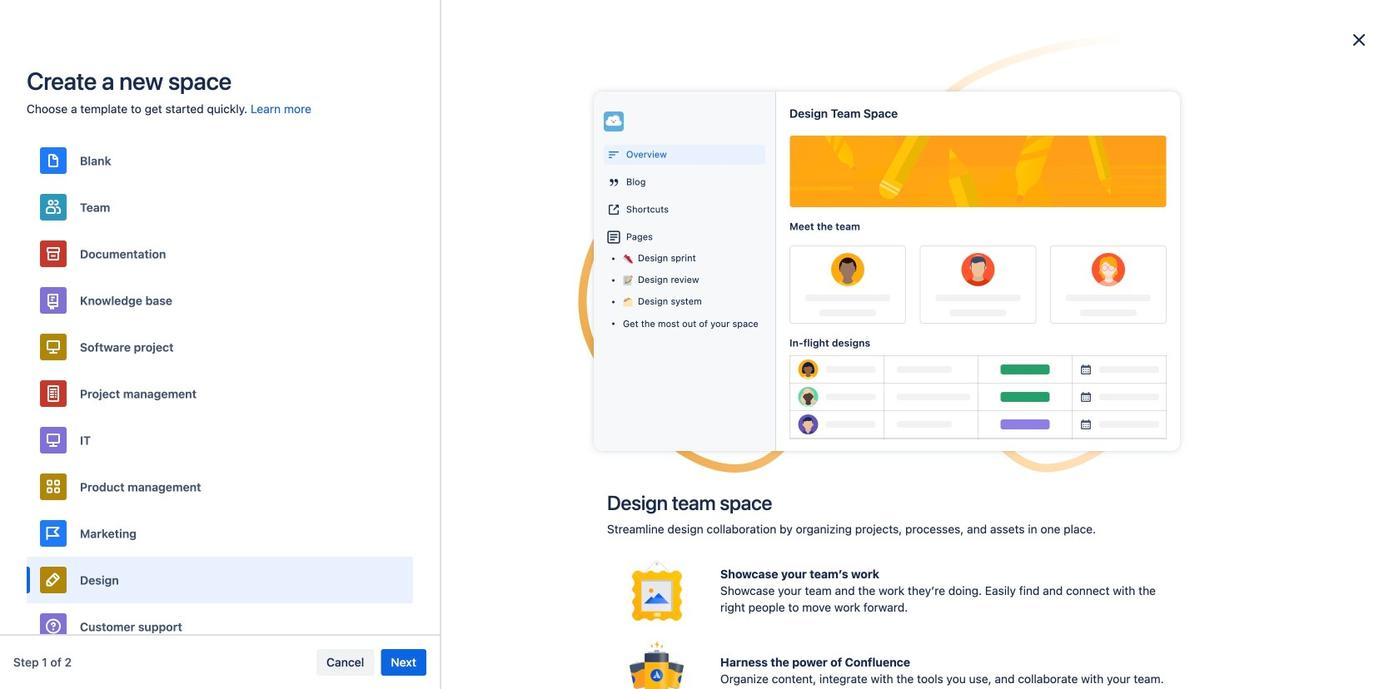 Task type: vqa. For each thing, say whether or not it's contained in the screenshot.
"Can"
no



Task type: describe. For each thing, give the bounding box(es) containing it.
button group group
[[763, 514, 832, 541]]

close image
[[1350, 30, 1370, 50]]

:pencil: image
[[623, 276, 633, 286]]



Task type: locate. For each thing, give the bounding box(es) containing it.
:pencil: image
[[623, 276, 633, 286]]

Search field
[[1083, 10, 1250, 36]]

:dividers: image
[[623, 298, 633, 308], [623, 298, 633, 308]]

None search field
[[1083, 10, 1250, 36]]

:athletic_shoe: image
[[623, 254, 633, 264], [623, 254, 633, 264]]

banner
[[0, 0, 1400, 47]]

group
[[101, 73, 301, 223]]

list
[[1253, 8, 1390, 38]]

search image
[[1090, 16, 1103, 30]]



